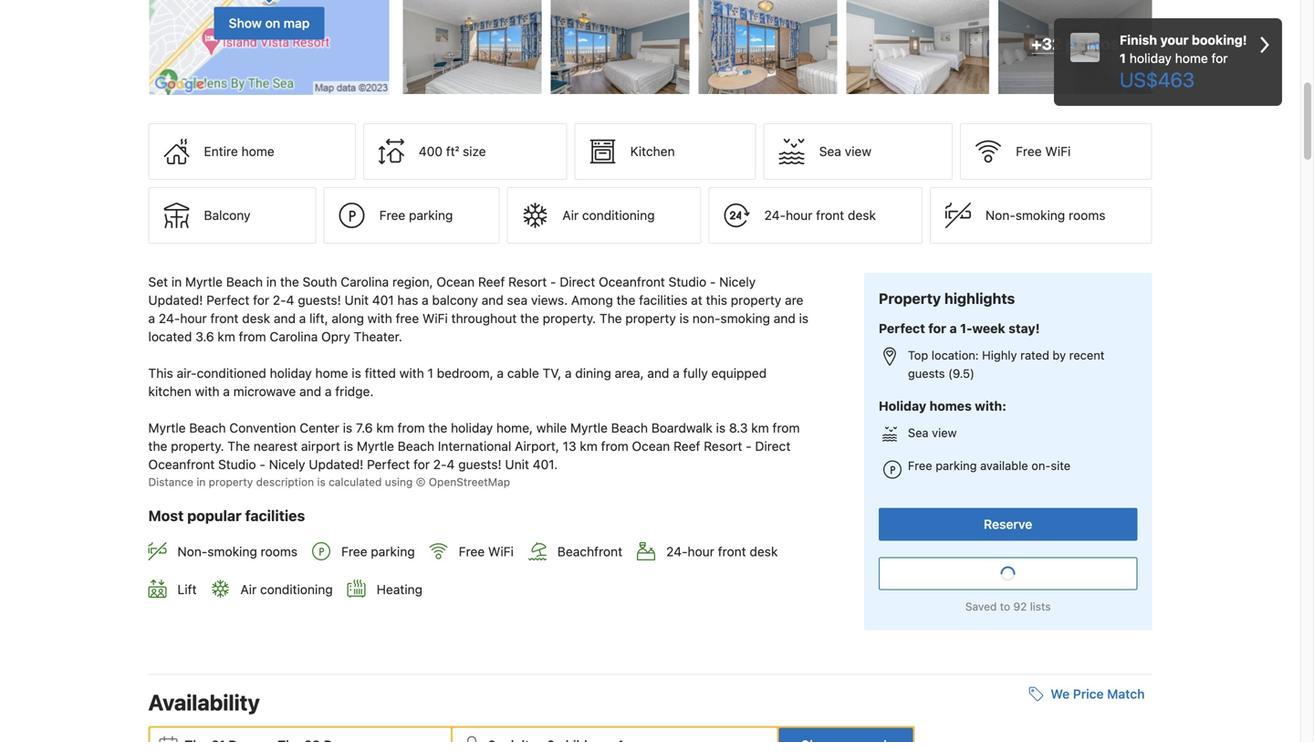 Task type: locate. For each thing, give the bounding box(es) containing it.
parking inside free parking button
[[409, 208, 453, 223]]

non- up the lift
[[178, 544, 208, 559]]

free wifi up non-smoking rooms button
[[1016, 144, 1071, 159]]

reef up throughout
[[478, 274, 505, 290]]

front
[[816, 208, 845, 223], [210, 311, 239, 326], [718, 544, 747, 559]]

1 horizontal spatial rooms
[[1069, 208, 1106, 223]]

1 horizontal spatial 1
[[1120, 51, 1127, 66]]

1 horizontal spatial desk
[[750, 544, 778, 559]]

2 vertical spatial perfect
[[367, 457, 410, 472]]

us$463
[[1120, 68, 1195, 91]]

for down the booking!
[[1212, 51, 1228, 66]]

air up views.
[[563, 208, 579, 223]]

2 horizontal spatial wifi
[[1046, 144, 1071, 159]]

resort down 8.3
[[704, 439, 743, 454]]

0 vertical spatial 24-
[[765, 208, 786, 223]]

beach
[[226, 274, 263, 290], [189, 421, 226, 436], [611, 421, 648, 436], [398, 439, 435, 454]]

theater.
[[354, 329, 402, 344]]

1 vertical spatial free wifi
[[459, 544, 514, 559]]

resort
[[509, 274, 547, 290], [704, 439, 743, 454]]

show on map button
[[148, 0, 390, 96], [214, 7, 325, 40]]

1 horizontal spatial non-
[[986, 208, 1016, 223]]

1 horizontal spatial conditioning
[[582, 208, 655, 223]]

with
[[368, 311, 392, 326], [400, 366, 424, 381], [195, 384, 220, 399]]

free parking available on-site
[[908, 459, 1071, 472]]

south
[[303, 274, 337, 290]]

most popular facilities
[[148, 507, 305, 525]]

is
[[680, 311, 689, 326], [799, 311, 809, 326], [352, 366, 361, 381], [343, 421, 353, 436], [716, 421, 726, 436], [344, 439, 353, 454], [317, 476, 326, 489]]

for
[[1212, 51, 1228, 66], [253, 293, 269, 308], [929, 321, 947, 336], [414, 457, 430, 472]]

progress bar
[[1001, 566, 1017, 582]]

oceanfront up distance
[[148, 457, 215, 472]]

1 horizontal spatial holiday
[[451, 421, 493, 436]]

2 vertical spatial desk
[[750, 544, 778, 559]]

for left 1-
[[929, 321, 947, 336]]

92
[[1014, 600, 1027, 613]]

24- up are
[[765, 208, 786, 223]]

1 vertical spatial sea view
[[908, 426, 957, 439]]

0 vertical spatial resort
[[509, 274, 547, 290]]

0 horizontal spatial oceanfront
[[148, 457, 215, 472]]

1 horizontal spatial perfect
[[367, 457, 410, 472]]

0 horizontal spatial property
[[209, 476, 253, 489]]

2-
[[273, 293, 286, 308], [433, 457, 447, 472]]

property left non-
[[626, 311, 676, 326]]

we
[[1051, 687, 1070, 702]]

1 vertical spatial property
[[626, 311, 676, 326]]

sea up 24-hour front desk button on the top of page
[[820, 144, 842, 159]]

carolina up 401
[[341, 274, 389, 290]]

free up non-smoking rooms button
[[1016, 144, 1042, 159]]

0 horizontal spatial with
[[195, 384, 220, 399]]

1 horizontal spatial 4
[[447, 457, 455, 472]]

using
[[385, 476, 413, 489]]

- down nearest in the left bottom of the page
[[260, 457, 266, 472]]

2 horizontal spatial desk
[[848, 208, 876, 223]]

a left cable
[[497, 366, 504, 381]]

size
[[463, 144, 486, 159]]

2 vertical spatial hour
[[688, 544, 715, 559]]

airport,
[[515, 439, 560, 454]]

sea view
[[820, 144, 872, 159], [908, 426, 957, 439]]

0 vertical spatial facilities
[[639, 293, 688, 308]]

2 vertical spatial holiday
[[451, 421, 493, 436]]

1 vertical spatial guests!
[[458, 457, 502, 472]]

sea view up 24-hour front desk button on the top of page
[[820, 144, 872, 159]]

1 vertical spatial parking
[[936, 459, 977, 472]]

24-hour front desk inside button
[[765, 208, 876, 223]]

1 vertical spatial studio
[[218, 457, 256, 472]]

sea inside button
[[820, 144, 842, 159]]

conditioning inside button
[[582, 208, 655, 223]]

unit down airport,
[[505, 457, 529, 472]]

smoking inside button
[[1016, 208, 1066, 223]]

wifi inside the set in myrtle beach in the south carolina region, ocean reef resort - direct oceanfront studio - nicely updated! perfect for 2-4 guests! unit 401 has a balcony and sea views. among the facilities at this property are a 24-hour front desk and a lift, along with free wifi throughout the property. the property is non-smoking and is located 3.6 km from carolina opry theater. this air-conditioned holiday home is fitted with 1 bedroom, a cable tv, a dining area, and a fully equipped kitchen with a microwave and a fridge. myrtle beach convention center is 7.6 km from the holiday home, while myrtle beach boardwalk is 8.3 km from the property. the nearest airport is myrtle beach international airport, 13 km from ocean reef resort - direct oceanfront studio - nicely updated! perfect for 2-4 guests! unit 401. distance in property description is calculated using © openstreetmap
[[423, 311, 448, 326]]

1 vertical spatial 4
[[447, 457, 455, 472]]

non-smoking rooms button
[[930, 187, 1153, 244]]

8.3
[[729, 421, 748, 436]]

oceanfront up among
[[599, 274, 665, 290]]

1 vertical spatial nicely
[[269, 457, 305, 472]]

reef down boardwalk
[[674, 439, 701, 454]]

unit
[[345, 293, 369, 308], [505, 457, 529, 472]]

oceanfront
[[599, 274, 665, 290], [148, 457, 215, 472]]

reef
[[478, 274, 505, 290], [674, 439, 701, 454]]

match
[[1108, 687, 1145, 702]]

updated! down airport
[[309, 457, 364, 472]]

24-hour front desk button
[[709, 187, 923, 244]]

1 down the finish
[[1120, 51, 1127, 66]]

air conditioning
[[563, 208, 655, 223], [241, 582, 333, 597]]

- down 8.3
[[746, 439, 752, 454]]

7.6
[[356, 421, 373, 436]]

0 horizontal spatial wifi
[[423, 311, 448, 326]]

property. down views.
[[543, 311, 596, 326]]

4
[[286, 293, 294, 308], [447, 457, 455, 472]]

wifi inside button
[[1046, 144, 1071, 159]]

desk
[[848, 208, 876, 223], [242, 311, 270, 326], [750, 544, 778, 559]]

is up fridge.
[[352, 366, 361, 381]]

1 vertical spatial with
[[400, 366, 424, 381]]

ocean up "balcony"
[[437, 274, 475, 290]]

400 ft² size button
[[363, 123, 568, 180]]

1 vertical spatial property.
[[171, 439, 224, 454]]

0 vertical spatial free wifi
[[1016, 144, 1071, 159]]

0 vertical spatial desk
[[848, 208, 876, 223]]

0 horizontal spatial view
[[845, 144, 872, 159]]

home up fridge.
[[315, 366, 348, 381]]

1 vertical spatial front
[[210, 311, 239, 326]]

nearest
[[254, 439, 298, 454]]

the up distance
[[148, 439, 167, 454]]

1 inside finish your booking! 1 holiday home for us$463
[[1120, 51, 1127, 66]]

0 horizontal spatial holiday
[[270, 366, 312, 381]]

free parking inside button
[[380, 208, 453, 223]]

myrtle
[[185, 274, 223, 290], [148, 421, 186, 436], [571, 421, 608, 436], [357, 439, 394, 454]]

2 horizontal spatial hour
[[786, 208, 813, 223]]

direct up among
[[560, 274, 596, 290]]

0 vertical spatial unit
[[345, 293, 369, 308]]

0 horizontal spatial free wifi
[[459, 544, 514, 559]]

0 vertical spatial holiday
[[1130, 51, 1172, 66]]

1 vertical spatial view
[[932, 426, 957, 439]]

holiday
[[1130, 51, 1172, 66], [270, 366, 312, 381], [451, 421, 493, 436]]

view down the holiday homes with:
[[932, 426, 957, 439]]

1 horizontal spatial 2-
[[433, 457, 447, 472]]

-
[[551, 274, 557, 290], [710, 274, 716, 290], [746, 439, 752, 454], [260, 457, 266, 472]]

home down your
[[1176, 51, 1209, 66]]

0 vertical spatial carolina
[[341, 274, 389, 290]]

wifi down openstreetmap
[[488, 544, 514, 559]]

set
[[148, 274, 168, 290]]

2 horizontal spatial holiday
[[1130, 51, 1172, 66]]

0 horizontal spatial facilities
[[245, 507, 305, 525]]

non-smoking rooms down most popular facilities
[[178, 544, 298, 559]]

guests! down international
[[458, 457, 502, 472]]

2 vertical spatial home
[[315, 366, 348, 381]]

0 horizontal spatial front
[[210, 311, 239, 326]]

carolina down lift,
[[270, 329, 318, 344]]

0 horizontal spatial home
[[242, 144, 275, 159]]

24- inside the set in myrtle beach in the south carolina region, ocean reef resort - direct oceanfront studio - nicely updated! perfect for 2-4 guests! unit 401 has a balcony and sea views. among the facilities at this property are a 24-hour front desk and a lift, along with free wifi throughout the property. the property is non-smoking and is located 3.6 km from carolina opry theater. this air-conditioned holiday home is fitted with 1 bedroom, a cable tv, a dining area, and a fully equipped kitchen with a microwave and a fridge. myrtle beach convention center is 7.6 km from the holiday home, while myrtle beach boardwalk is 8.3 km from the property. the nearest airport is myrtle beach international airport, 13 km from ocean reef resort - direct oceanfront studio - nicely updated! perfect for 2-4 guests! unit 401. distance in property description is calculated using © openstreetmap
[[159, 311, 180, 326]]

1 horizontal spatial unit
[[505, 457, 529, 472]]

0 vertical spatial with
[[368, 311, 392, 326]]

2 horizontal spatial smoking
[[1016, 208, 1066, 223]]

1 vertical spatial air
[[241, 582, 257, 597]]

for up conditioned
[[253, 293, 269, 308]]

non- down free wifi button
[[986, 208, 1016, 223]]

a up located
[[148, 311, 155, 326]]

from
[[239, 329, 266, 344], [398, 421, 425, 436], [773, 421, 800, 436], [601, 439, 629, 454]]

with right fitted
[[400, 366, 424, 381]]

distance
[[148, 476, 194, 489]]

view inside button
[[845, 144, 872, 159]]

is left non-
[[680, 311, 689, 326]]

and down are
[[774, 311, 796, 326]]

1 horizontal spatial ocean
[[632, 439, 670, 454]]

free wifi inside button
[[1016, 144, 1071, 159]]

stay!
[[1009, 321, 1040, 336]]

by
[[1053, 348, 1066, 362]]

and
[[482, 293, 504, 308], [274, 311, 296, 326], [774, 311, 796, 326], [648, 366, 670, 381], [300, 384, 322, 399]]

carolina
[[341, 274, 389, 290], [270, 329, 318, 344]]

0 vertical spatial 2-
[[273, 293, 286, 308]]

price
[[1074, 687, 1104, 702]]

0 horizontal spatial carolina
[[270, 329, 318, 344]]

1 horizontal spatial reef
[[674, 439, 701, 454]]

air conditioning button
[[507, 187, 702, 244]]

0 horizontal spatial resort
[[509, 274, 547, 290]]

in right distance
[[197, 476, 206, 489]]

2 vertical spatial property
[[209, 476, 253, 489]]

your
[[1161, 32, 1189, 47]]

0 vertical spatial front
[[816, 208, 845, 223]]

among
[[571, 293, 613, 308]]

2 vertical spatial 24-
[[667, 544, 688, 559]]

free
[[396, 311, 419, 326]]

0 horizontal spatial 4
[[286, 293, 294, 308]]

facilities left at
[[639, 293, 688, 308]]

km right 8.3
[[752, 421, 769, 436]]

2 vertical spatial wifi
[[488, 544, 514, 559]]

home
[[1176, 51, 1209, 66], [242, 144, 275, 159], [315, 366, 348, 381]]

rooms
[[1069, 208, 1106, 223], [261, 544, 298, 559]]

non-smoking rooms inside button
[[986, 208, 1106, 223]]

facilities
[[639, 293, 688, 308], [245, 507, 305, 525]]

0 horizontal spatial sea view
[[820, 144, 872, 159]]

free parking up heating
[[342, 544, 415, 559]]

guests
[[908, 366, 945, 380]]

free wifi down openstreetmap
[[459, 544, 514, 559]]

24- inside button
[[765, 208, 786, 223]]

1 horizontal spatial free wifi
[[1016, 144, 1071, 159]]

saved to 92 lists
[[966, 600, 1051, 613]]

+32
[[1032, 34, 1062, 53]]

2 vertical spatial front
[[718, 544, 747, 559]]

sea view inside button
[[820, 144, 872, 159]]

unit up along
[[345, 293, 369, 308]]

beach up '©'
[[398, 439, 435, 454]]

with down air-
[[195, 384, 220, 399]]

0 vertical spatial 1
[[1120, 51, 1127, 66]]

0 horizontal spatial sea
[[820, 144, 842, 159]]

front inside the set in myrtle beach in the south carolina region, ocean reef resort - direct oceanfront studio - nicely updated! perfect for 2-4 guests! unit 401 has a balcony and sea views. among the facilities at this property are a 24-hour front desk and a lift, along with free wifi throughout the property. the property is non-smoking and is located 3.6 km from carolina opry theater. this air-conditioned holiday home is fitted with 1 bedroom, a cable tv, a dining area, and a fully equipped kitchen with a microwave and a fridge. myrtle beach convention center is 7.6 km from the holiday home, while myrtle beach boardwalk is 8.3 km from the property. the nearest airport is myrtle beach international airport, 13 km from ocean reef resort - direct oceanfront studio - nicely updated! perfect for 2-4 guests! unit 401. distance in property description is calculated using © openstreetmap
[[210, 311, 239, 326]]

availability
[[148, 690, 260, 715]]

fridge.
[[335, 384, 374, 399]]

1 vertical spatial hour
[[180, 311, 207, 326]]

free parking button
[[324, 187, 500, 244]]

nicely
[[720, 274, 756, 290], [269, 457, 305, 472]]

myrtle right set on the top of page
[[185, 274, 223, 290]]

openstreetmap
[[429, 476, 510, 489]]

non-smoking rooms
[[986, 208, 1106, 223], [178, 544, 298, 559]]

0 horizontal spatial air conditioning
[[241, 582, 333, 597]]

free wifi
[[1016, 144, 1071, 159], [459, 544, 514, 559]]

1 vertical spatial 24-
[[159, 311, 180, 326]]

air right the lift
[[241, 582, 257, 597]]

1 vertical spatial carolina
[[270, 329, 318, 344]]

0 horizontal spatial the
[[228, 439, 250, 454]]

24- up located
[[159, 311, 180, 326]]

rooms down free wifi button
[[1069, 208, 1106, 223]]

0 horizontal spatial perfect
[[207, 293, 250, 308]]

lift,
[[310, 311, 328, 326]]

0 horizontal spatial studio
[[218, 457, 256, 472]]

from right 8.3
[[773, 421, 800, 436]]

holiday up microwave
[[270, 366, 312, 381]]

wifi down "balcony"
[[423, 311, 448, 326]]

we price match
[[1051, 687, 1145, 702]]

studio up at
[[669, 274, 707, 290]]

©
[[416, 476, 426, 489]]

is left 8.3
[[716, 421, 726, 436]]

1 vertical spatial reef
[[674, 439, 701, 454]]

1 horizontal spatial home
[[315, 366, 348, 381]]

at
[[691, 293, 703, 308]]

entire
[[204, 144, 238, 159]]

property highlights
[[879, 290, 1016, 307]]

1 inside the set in myrtle beach in the south carolina region, ocean reef resort - direct oceanfront studio - nicely updated! perfect for 2-4 guests! unit 401 has a balcony and sea views. among the facilities at this property are a 24-hour front desk and a lift, along with free wifi throughout the property. the property is non-smoking and is located 3.6 km from carolina opry theater. this air-conditioned holiday home is fitted with 1 bedroom, a cable tv, a dining area, and a fully equipped kitchen with a microwave and a fridge. myrtle beach convention center is 7.6 km from the holiday home, while myrtle beach boardwalk is 8.3 km from the property. the nearest airport is myrtle beach international airport, 13 km from ocean reef resort - direct oceanfront studio - nicely updated! perfect for 2-4 guests! unit 401. distance in property description is calculated using © openstreetmap
[[428, 366, 434, 381]]

air
[[563, 208, 579, 223], [241, 582, 257, 597]]

free up region,
[[380, 208, 406, 223]]

non-smoking rooms down free wifi button
[[986, 208, 1106, 223]]

0 horizontal spatial hour
[[180, 311, 207, 326]]

area,
[[615, 366, 644, 381]]

0 horizontal spatial rooms
[[261, 544, 298, 559]]

rightchevron image
[[1261, 31, 1270, 58]]

0 horizontal spatial 1
[[428, 366, 434, 381]]

conditioning
[[582, 208, 655, 223], [260, 582, 333, 597]]

holiday inside finish your booking! 1 holiday home for us$463
[[1130, 51, 1172, 66]]

direct
[[560, 274, 596, 290], [755, 439, 791, 454]]

2 horizontal spatial 24-
[[765, 208, 786, 223]]

property. up distance
[[171, 439, 224, 454]]

free inside free wifi button
[[1016, 144, 1042, 159]]

air conditioning inside button
[[563, 208, 655, 223]]

nicely up 'description'
[[269, 457, 305, 472]]

holiday up international
[[451, 421, 493, 436]]

property
[[731, 293, 782, 308], [626, 311, 676, 326], [209, 476, 253, 489]]

non-
[[986, 208, 1016, 223], [178, 544, 208, 559]]

sea down holiday
[[908, 426, 929, 439]]

cable
[[507, 366, 539, 381]]

wifi
[[1046, 144, 1071, 159], [423, 311, 448, 326], [488, 544, 514, 559]]

sea view down the holiday homes with:
[[908, 426, 957, 439]]

1 left the bedroom,
[[428, 366, 434, 381]]

site
[[1051, 459, 1071, 472]]

24- right "beachfront"
[[667, 544, 688, 559]]

0 horizontal spatial guests!
[[298, 293, 341, 308]]

parking down "400"
[[409, 208, 453, 223]]

home inside the set in myrtle beach in the south carolina region, ocean reef resort - direct oceanfront studio - nicely updated! perfect for 2-4 guests! unit 401 has a balcony and sea views. among the facilities at this property are a 24-hour front desk and a lift, along with free wifi throughout the property. the property is non-smoking and is located 3.6 km from carolina opry theater. this air-conditioned holiday home is fitted with 1 bedroom, a cable tv, a dining area, and a fully equipped kitchen with a microwave and a fridge. myrtle beach convention center is 7.6 km from the holiday home, while myrtle beach boardwalk is 8.3 km from the property. the nearest airport is myrtle beach international airport, 13 km from ocean reef resort - direct oceanfront studio - nicely updated! perfect for 2-4 guests! unit 401. distance in property description is calculated using © openstreetmap
[[315, 366, 348, 381]]

2 vertical spatial smoking
[[208, 544, 257, 559]]

parking left available
[[936, 459, 977, 472]]

smoking down free wifi button
[[1016, 208, 1066, 223]]

on
[[265, 16, 280, 31]]

smoking down most popular facilities
[[208, 544, 257, 559]]

parking up heating
[[371, 544, 415, 559]]

0 horizontal spatial non-
[[178, 544, 208, 559]]

with up theater.
[[368, 311, 392, 326]]

free
[[1016, 144, 1042, 159], [380, 208, 406, 223], [908, 459, 933, 472], [342, 544, 368, 559], [459, 544, 485, 559]]

in right set on the top of page
[[171, 274, 182, 290]]

perfect up using
[[367, 457, 410, 472]]

we price match button
[[1022, 678, 1153, 711]]

center
[[300, 421, 340, 436]]

perfect down the property
[[879, 321, 926, 336]]

sea
[[820, 144, 842, 159], [908, 426, 929, 439]]

a
[[422, 293, 429, 308], [148, 311, 155, 326], [299, 311, 306, 326], [950, 321, 957, 336], [497, 366, 504, 381], [565, 366, 572, 381], [673, 366, 680, 381], [223, 384, 230, 399], [325, 384, 332, 399]]

air inside button
[[563, 208, 579, 223]]

1 vertical spatial 1
[[428, 366, 434, 381]]

1 horizontal spatial smoking
[[721, 311, 771, 326]]

0 vertical spatial reef
[[478, 274, 505, 290]]

- up this
[[710, 274, 716, 290]]

holiday homes with:
[[879, 398, 1007, 413]]

resort up sea
[[509, 274, 547, 290]]

for up '©'
[[414, 457, 430, 472]]

0 vertical spatial non-smoking rooms
[[986, 208, 1106, 223]]

studio
[[669, 274, 707, 290], [218, 457, 256, 472]]

smoking
[[1016, 208, 1066, 223], [721, 311, 771, 326], [208, 544, 257, 559]]

free parking
[[380, 208, 453, 223], [342, 544, 415, 559]]



Task type: vqa. For each thing, say whether or not it's contained in the screenshot.
the right desk
yes



Task type: describe. For each thing, give the bounding box(es) containing it.
top
[[908, 348, 929, 362]]

on-
[[1032, 459, 1051, 472]]

km right '7.6'
[[376, 421, 394, 436]]

1 vertical spatial 2-
[[433, 457, 447, 472]]

a right tv,
[[565, 366, 572, 381]]

1 horizontal spatial view
[[932, 426, 957, 439]]

(9.5)
[[949, 366, 975, 380]]

13
[[563, 439, 577, 454]]

a right "has"
[[422, 293, 429, 308]]

myrtle down '7.6'
[[357, 439, 394, 454]]

1 horizontal spatial wifi
[[488, 544, 514, 559]]

rated
[[1021, 348, 1050, 362]]

a left fully at the right
[[673, 366, 680, 381]]

the up international
[[429, 421, 448, 436]]

0 horizontal spatial ocean
[[437, 274, 475, 290]]

from right '7.6'
[[398, 421, 425, 436]]

free wifi button
[[961, 123, 1153, 180]]

and up throughout
[[482, 293, 504, 308]]

401
[[372, 293, 394, 308]]

free down holiday
[[908, 459, 933, 472]]

400
[[419, 144, 443, 159]]

1 horizontal spatial hour
[[688, 544, 715, 559]]

hour inside the set in myrtle beach in the south carolina region, ocean reef resort - direct oceanfront studio - nicely updated! perfect for 2-4 guests! unit 401 has a balcony and sea views. among the facilities at this property are a 24-hour front desk and a lift, along with free wifi throughout the property. the property is non-smoking and is located 3.6 km from carolina opry theater. this air-conditioned holiday home is fitted with 1 bedroom, a cable tv, a dining area, and a fully equipped kitchen with a microwave and a fridge. myrtle beach convention center is 7.6 km from the holiday home, while myrtle beach boardwalk is 8.3 km from the property. the nearest airport is myrtle beach international airport, 13 km from ocean reef resort - direct oceanfront studio - nicely updated! perfect for 2-4 guests! unit 401. distance in property description is calculated using © openstreetmap
[[180, 311, 207, 326]]

1 vertical spatial sea
[[908, 426, 929, 439]]

sea view button
[[764, 123, 953, 180]]

free down openstreetmap
[[459, 544, 485, 559]]

1 vertical spatial non-
[[178, 544, 208, 559]]

a left 1-
[[950, 321, 957, 336]]

air-
[[177, 366, 197, 381]]

sea
[[507, 293, 528, 308]]

ft²
[[446, 144, 459, 159]]

400 ft² size
[[419, 144, 486, 159]]

home inside button
[[242, 144, 275, 159]]

1 vertical spatial air conditioning
[[241, 582, 333, 597]]

3.6
[[196, 329, 214, 344]]

1 vertical spatial perfect
[[879, 321, 926, 336]]

views.
[[531, 293, 568, 308]]

1 vertical spatial oceanfront
[[148, 457, 215, 472]]

calculated
[[329, 476, 382, 489]]

1 horizontal spatial 24-
[[667, 544, 688, 559]]

balcony
[[432, 293, 478, 308]]

kitchen button
[[575, 123, 757, 180]]

week
[[973, 321, 1006, 336]]

international
[[438, 439, 512, 454]]

description
[[256, 476, 314, 489]]

0 horizontal spatial non-smoking rooms
[[178, 544, 298, 559]]

balcony
[[204, 208, 251, 223]]

lift
[[178, 582, 197, 597]]

1 vertical spatial 24-hour front desk
[[667, 544, 778, 559]]

1 horizontal spatial property
[[626, 311, 676, 326]]

km right 13
[[580, 439, 598, 454]]

rooms inside button
[[1069, 208, 1106, 223]]

show
[[229, 16, 262, 31]]

bedroom,
[[437, 366, 494, 381]]

and left lift,
[[274, 311, 296, 326]]

convention
[[229, 421, 296, 436]]

1 vertical spatial facilities
[[245, 507, 305, 525]]

set in myrtle beach in the south carolina region, ocean reef resort - direct oceanfront studio - nicely updated! perfect for 2-4 guests! unit 401 has a balcony and sea views. among the facilities at this property are a 24-hour front desk and a lift, along with free wifi throughout the property. the property is non-smoking and is located 3.6 km from carolina opry theater. this air-conditioned holiday home is fitted with 1 bedroom, a cable tv, a dining area, and a fully equipped kitchen with a microwave and a fridge. myrtle beach convention center is 7.6 km from the holiday home, while myrtle beach boardwalk is 8.3 km from the property. the nearest airport is myrtle beach international airport, 13 km from ocean reef resort - direct oceanfront studio - nicely updated! perfect for 2-4 guests! unit 401. distance in property description is calculated using © openstreetmap
[[148, 274, 812, 489]]

this
[[148, 366, 173, 381]]

located
[[148, 329, 192, 344]]

is down are
[[799, 311, 809, 326]]

from up conditioned
[[239, 329, 266, 344]]

myrtle down the kitchen
[[148, 421, 186, 436]]

entire home
[[204, 144, 275, 159]]

1 horizontal spatial nicely
[[720, 274, 756, 290]]

beach down the kitchen
[[189, 421, 226, 436]]

desk inside 24-hour front desk button
[[848, 208, 876, 223]]

along
[[332, 311, 364, 326]]

2 horizontal spatial with
[[400, 366, 424, 381]]

show on map
[[229, 16, 310, 31]]

1 horizontal spatial carolina
[[341, 274, 389, 290]]

are
[[785, 293, 804, 308]]

free down calculated
[[342, 544, 368, 559]]

the left south
[[280, 274, 299, 290]]

401.
[[533, 457, 558, 472]]

most
[[148, 507, 184, 525]]

free inside free parking button
[[380, 208, 406, 223]]

home,
[[497, 421, 533, 436]]

while
[[537, 421, 567, 436]]

booking!
[[1192, 32, 1248, 47]]

and right area,
[[648, 366, 670, 381]]

highly
[[983, 348, 1018, 362]]

microwave
[[233, 384, 296, 399]]

km right '3.6'
[[218, 329, 235, 344]]

+32 photos link
[[999, 0, 1153, 94]]

a down conditioned
[[223, 384, 230, 399]]

0 horizontal spatial 2-
[[273, 293, 286, 308]]

lists
[[1031, 600, 1051, 613]]

holiday
[[879, 398, 927, 413]]

smoking inside the set in myrtle beach in the south carolina region, ocean reef resort - direct oceanfront studio - nicely updated! perfect for 2-4 guests! unit 401 has a balcony and sea views. among the facilities at this property are a 24-hour front desk and a lift, along with free wifi throughout the property. the property is non-smoking and is located 3.6 km from carolina opry theater. this air-conditioned holiday home is fitted with 1 bedroom, a cable tv, a dining area, and a fully equipped kitchen with a microwave and a fridge. myrtle beach convention center is 7.6 km from the holiday home, while myrtle beach boardwalk is 8.3 km from the property. the nearest airport is myrtle beach international airport, 13 km from ocean reef resort - direct oceanfront studio - nicely updated! perfect for 2-4 guests! unit 401. distance in property description is calculated using © openstreetmap
[[721, 311, 771, 326]]

facilities inside the set in myrtle beach in the south carolina region, ocean reef resort - direct oceanfront studio - nicely updated! perfect for 2-4 guests! unit 401 has a balcony and sea views. among the facilities at this property are a 24-hour front desk and a lift, along with free wifi throughout the property. the property is non-smoking and is located 3.6 km from carolina opry theater. this air-conditioned holiday home is fitted with 1 bedroom, a cable tv, a dining area, and a fully equipped kitchen with a microwave and a fridge. myrtle beach convention center is 7.6 km from the holiday home, while myrtle beach boardwalk is 8.3 km from the property. the nearest airport is myrtle beach international airport, 13 km from ocean reef resort - direct oceanfront studio - nicely updated! perfect for 2-4 guests! unit 401. distance in property description is calculated using © openstreetmap
[[639, 293, 688, 308]]

to
[[1000, 600, 1011, 613]]

for inside finish your booking! 1 holiday home for us$463
[[1212, 51, 1228, 66]]

with:
[[975, 398, 1007, 413]]

1 vertical spatial conditioning
[[260, 582, 333, 597]]

hour inside button
[[786, 208, 813, 223]]

kitchen
[[631, 144, 675, 159]]

fitted
[[365, 366, 396, 381]]

0 vertical spatial oceanfront
[[599, 274, 665, 290]]

and up the center
[[300, 384, 322, 399]]

desk inside the set in myrtle beach in the south carolina region, ocean reef resort - direct oceanfront studio - nicely updated! perfect for 2-4 guests! unit 401 has a balcony and sea views. among the facilities at this property are a 24-hour front desk and a lift, along with free wifi throughout the property. the property is non-smoking and is located 3.6 km from carolina opry theater. this air-conditioned holiday home is fitted with 1 bedroom, a cable tv, a dining area, and a fully equipped kitchen with a microwave and a fridge. myrtle beach convention center is 7.6 km from the holiday home, while myrtle beach boardwalk is 8.3 km from the property. the nearest airport is myrtle beach international airport, 13 km from ocean reef resort - direct oceanfront studio - nicely updated! perfect for 2-4 guests! unit 401. distance in property description is calculated using © openstreetmap
[[242, 311, 270, 326]]

is left '7.6'
[[343, 421, 353, 436]]

- up views.
[[551, 274, 557, 290]]

0 vertical spatial studio
[[669, 274, 707, 290]]

conditioned
[[197, 366, 266, 381]]

0 horizontal spatial in
[[171, 274, 182, 290]]

1 vertical spatial holiday
[[270, 366, 312, 381]]

fully
[[683, 366, 708, 381]]

2 horizontal spatial property
[[731, 293, 782, 308]]

photos
[[1066, 34, 1120, 53]]

the down sea
[[520, 311, 540, 326]]

1 horizontal spatial front
[[718, 544, 747, 559]]

kitchen
[[148, 384, 191, 399]]

1 vertical spatial the
[[228, 439, 250, 454]]

balcony button
[[148, 187, 317, 244]]

equipped
[[712, 366, 767, 381]]

has
[[398, 293, 418, 308]]

airport
[[301, 439, 340, 454]]

available
[[981, 459, 1029, 472]]

from right 13
[[601, 439, 629, 454]]

a left fridge.
[[325, 384, 332, 399]]

0 vertical spatial updated!
[[148, 293, 203, 308]]

top location: highly rated by recent guests (9.5)
[[908, 348, 1105, 380]]

this
[[706, 293, 728, 308]]

home inside finish your booking! 1 holiday home for us$463
[[1176, 51, 1209, 66]]

1 horizontal spatial in
[[197, 476, 206, 489]]

0 vertical spatial direct
[[560, 274, 596, 290]]

region,
[[393, 274, 433, 290]]

location:
[[932, 348, 979, 362]]

is left calculated
[[317, 476, 326, 489]]

2 vertical spatial parking
[[371, 544, 415, 559]]

1 horizontal spatial resort
[[704, 439, 743, 454]]

0 vertical spatial property.
[[543, 311, 596, 326]]

boardwalk
[[652, 421, 713, 436]]

1 horizontal spatial direct
[[755, 439, 791, 454]]

beach left boardwalk
[[611, 421, 648, 436]]

0 horizontal spatial property.
[[171, 439, 224, 454]]

property
[[879, 290, 941, 307]]

opry
[[321, 329, 350, 344]]

0 vertical spatial the
[[600, 311, 622, 326]]

a left lift,
[[299, 311, 306, 326]]

heating
[[377, 582, 423, 597]]

0 horizontal spatial nicely
[[269, 457, 305, 472]]

0 horizontal spatial smoking
[[208, 544, 257, 559]]

1 horizontal spatial with
[[368, 311, 392, 326]]

2 horizontal spatial in
[[266, 274, 277, 290]]

non- inside button
[[986, 208, 1016, 223]]

1 horizontal spatial updated!
[[309, 457, 364, 472]]

front inside button
[[816, 208, 845, 223]]

dining
[[576, 366, 612, 381]]

beachfront
[[558, 544, 623, 559]]

is right airport
[[344, 439, 353, 454]]

myrtle up 13
[[571, 421, 608, 436]]

2 vertical spatial with
[[195, 384, 220, 399]]

beach down balcony button
[[226, 274, 263, 290]]

homes
[[930, 398, 972, 413]]

the right among
[[617, 293, 636, 308]]

1 vertical spatial free parking
[[342, 544, 415, 559]]

0 vertical spatial 4
[[286, 293, 294, 308]]



